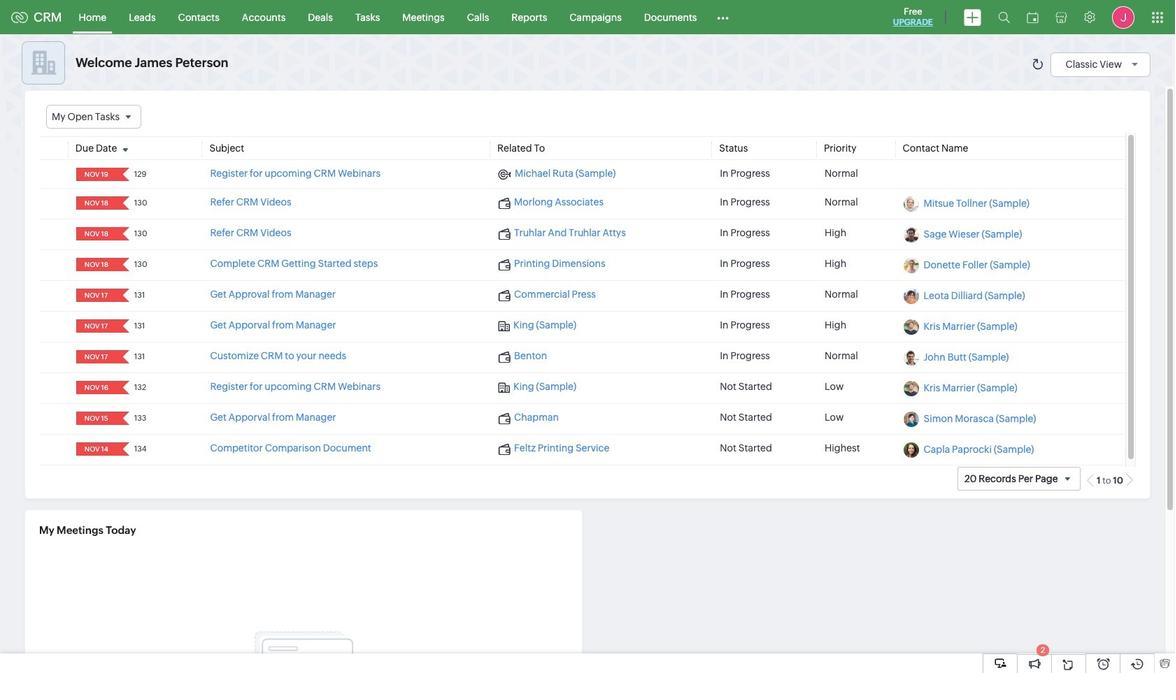 Task type: locate. For each thing, give the bounding box(es) containing it.
None field
[[46, 105, 141, 129], [80, 168, 113, 181], [80, 197, 113, 210], [80, 227, 113, 241], [80, 258, 113, 272], [80, 289, 113, 302], [80, 320, 113, 333], [80, 351, 113, 364], [80, 381, 113, 395], [80, 412, 113, 425], [80, 443, 113, 456], [46, 105, 141, 129], [80, 168, 113, 181], [80, 197, 113, 210], [80, 227, 113, 241], [80, 258, 113, 272], [80, 289, 113, 302], [80, 320, 113, 333], [80, 351, 113, 364], [80, 381, 113, 395], [80, 412, 113, 425], [80, 443, 113, 456]]

calendar image
[[1027, 12, 1039, 23]]

create menu image
[[964, 9, 981, 26]]

profile image
[[1112, 6, 1135, 28]]

search element
[[990, 0, 1019, 34]]



Task type: describe. For each thing, give the bounding box(es) containing it.
Other Modules field
[[708, 6, 738, 28]]

search image
[[998, 11, 1010, 23]]

profile element
[[1104, 0, 1143, 34]]

create menu element
[[956, 0, 990, 34]]

logo image
[[11, 12, 28, 23]]



Task type: vqa. For each thing, say whether or not it's contained in the screenshot.
Here is your Smart Chat (Ctrl+Space)
no



